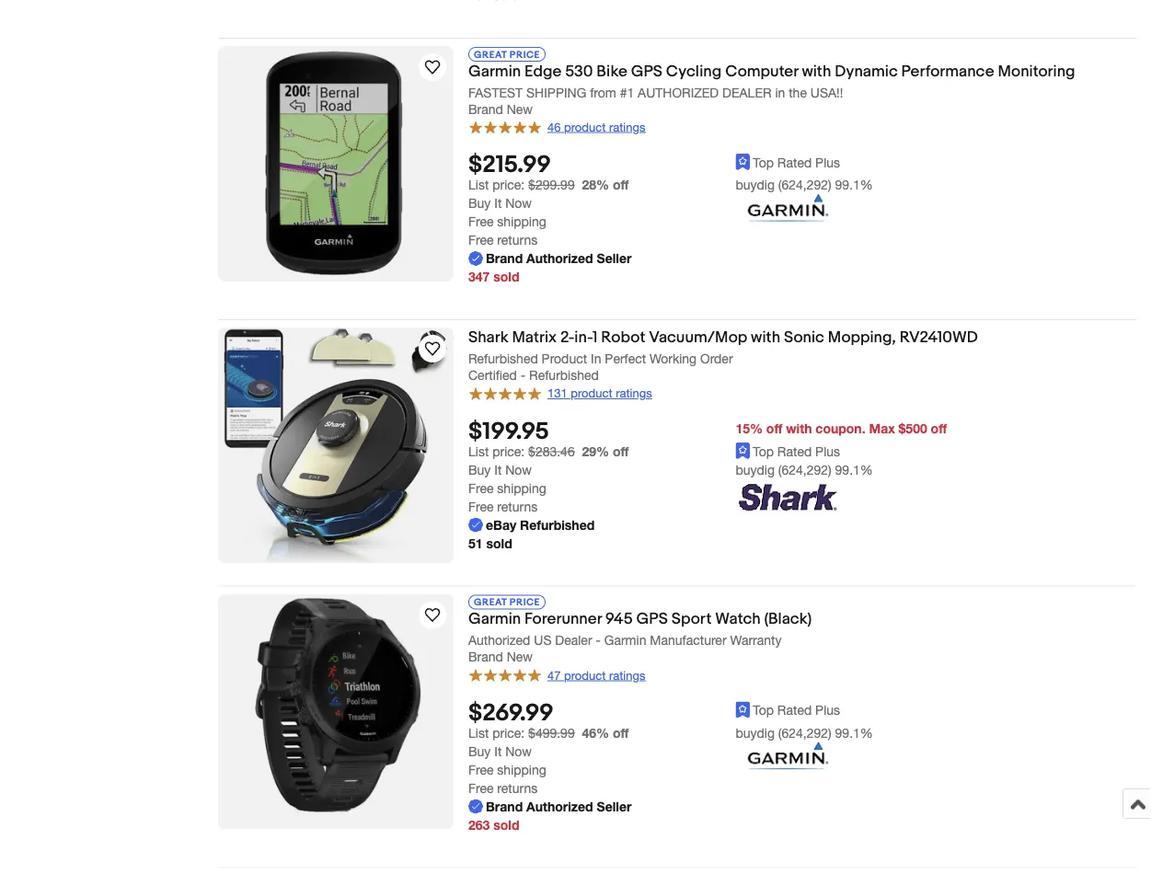 Task type: vqa. For each thing, say whether or not it's contained in the screenshot.
VERY COOL
no



Task type: describe. For each thing, give the bounding box(es) containing it.
top rated plus for $215.99
[[753, 155, 840, 170]]

the
[[789, 85, 807, 100]]

shark
[[468, 328, 508, 347]]

forerunner
[[525, 610, 602, 629]]

product for $269.99
[[564, 668, 606, 682]]

99.1% for $269.99
[[835, 725, 873, 740]]

visit buydig ebay store! image for $215.99
[[736, 194, 841, 231]]

seller for $215.99
[[597, 251, 632, 266]]

530
[[565, 62, 593, 81]]

order
[[700, 351, 733, 366]]

2 top rated plus image from the top
[[736, 442, 750, 459]]

ratings for $215.99
[[609, 120, 645, 134]]

131
[[547, 386, 567, 400]]

list price: $499.99 46% off
[[468, 725, 629, 740]]

off right 29%
[[613, 443, 629, 459]]

returns for $215.99
[[497, 233, 538, 248]]

free shipping free returns brand authorized seller 263 sold
[[468, 762, 632, 832]]

us
[[534, 633, 552, 648]]

mopping,
[[828, 328, 896, 347]]

28%
[[582, 177, 609, 192]]

buydig for $269.99
[[736, 725, 775, 740]]

0 vertical spatial refurbished
[[468, 351, 538, 366]]

in
[[591, 351, 601, 366]]

seller for $269.99
[[597, 799, 632, 814]]

computer
[[725, 62, 798, 81]]

in
[[775, 85, 785, 100]]

2 rated from the top
[[777, 443, 812, 459]]

great price garmin edge 530 bike gps cycling computer with dynamic performance monitoring fastest shipping from #1 authorized dealer in the usa!! brand new
[[468, 49, 1075, 116]]

buy it now
[[468, 462, 532, 477]]

ratings for $269.99
[[609, 668, 645, 682]]

certified
[[468, 367, 517, 383]]

rated for $215.99
[[777, 155, 812, 170]]

shipping for $269.99
[[497, 762, 546, 777]]

(624,292) for $215.99
[[778, 177, 831, 192]]

(624,292) inside "buydig (624,292) 99.1% free shipping"
[[778, 462, 831, 477]]

working
[[650, 351, 697, 366]]

2 vertical spatial garmin
[[604, 633, 646, 648]]

2 it from the top
[[494, 462, 502, 477]]

authorized
[[638, 85, 719, 100]]

eBay Refurbished text field
[[468, 516, 595, 534]]

performance
[[901, 62, 994, 81]]

ebay
[[486, 517, 516, 532]]

great for $269.99
[[474, 597, 507, 609]]

authorized for $215.99
[[526, 251, 593, 266]]

2 top rated plus from the top
[[753, 443, 840, 459]]

brand inside free shipping free returns brand authorized seller 347 sold
[[486, 251, 523, 266]]

131 product ratings link
[[468, 385, 652, 401]]

brand inside free shipping free returns brand authorized seller 263 sold
[[486, 799, 523, 814]]

coupon.
[[816, 421, 865, 436]]

6 free from the top
[[468, 780, 494, 796]]

new inside great price garmin edge 530 bike gps cycling computer with dynamic performance monitoring fastest shipping from #1 authorized dealer in the usa!! brand new
[[507, 101, 533, 116]]

top rated plus image for $269.99
[[736, 702, 750, 718]]

2 top from the top
[[753, 443, 774, 459]]

great price button for $269.99
[[468, 594, 546, 610]]

47 product ratings link
[[468, 666, 645, 683]]

top for $269.99
[[753, 703, 774, 718]]

list inside 15% off with coupon. max $500 off list price: $283.46 29% off
[[468, 443, 489, 459]]

cycling
[[666, 62, 722, 81]]

99.1% inside "buydig (624,292) 99.1% free shipping"
[[835, 462, 873, 477]]

dealer
[[722, 85, 772, 100]]

bike
[[597, 62, 627, 81]]

authorized for $269.99
[[526, 799, 593, 814]]

131 product ratings
[[547, 386, 652, 400]]

- inside shark matrix 2-in-1 robot vacuum/mop with sonic mopping, rv2410wd refurbished product in perfect working order certified - refurbished
[[521, 367, 526, 383]]

refurbished inside free returns ebay refurbished 51 sold
[[520, 517, 595, 532]]

it for $215.99
[[494, 196, 502, 211]]

#1
[[620, 85, 634, 100]]

buydig inside "buydig (624,292) 99.1% free shipping"
[[736, 462, 775, 477]]

monitoring
[[998, 62, 1075, 81]]

manufacturer
[[650, 633, 726, 648]]

shipping
[[526, 85, 586, 100]]

2-
[[560, 328, 574, 347]]

gps inside great price garmin edge 530 bike gps cycling computer with dynamic performance monitoring fastest shipping from #1 authorized dealer in the usa!! brand new
[[631, 62, 662, 81]]

ratings inside 'link'
[[616, 386, 652, 400]]

edge
[[525, 62, 562, 81]]

$500
[[899, 421, 927, 436]]

$283.46
[[528, 443, 575, 459]]

29%
[[582, 443, 609, 459]]

price for $269.99
[[510, 597, 540, 609]]

15%
[[736, 421, 763, 436]]

fastest
[[468, 85, 523, 100]]

perfect
[[605, 351, 646, 366]]

top rated plus image for $215.99
[[736, 154, 750, 170]]

1
[[592, 328, 598, 347]]

46
[[547, 120, 561, 134]]

plus for $269.99
[[815, 703, 840, 718]]

watch shark matrix 2-in-1 robot vacuum/mop with sonic mopping, rv2410wd image
[[421, 338, 443, 360]]

top rated plus for $269.99
[[753, 703, 840, 718]]

with inside shark matrix 2-in-1 robot vacuum/mop with sonic mopping, rv2410wd refurbished product in perfect working order certified - refurbished
[[751, 328, 780, 347]]

$499.99
[[528, 725, 575, 740]]

(624,292) for $269.99
[[778, 725, 831, 740]]

2 visit buydig ebay store! image from the top
[[736, 479, 841, 516]]

with inside great price garmin edge 530 bike gps cycling computer with dynamic performance monitoring fastest shipping from #1 authorized dealer in the usa!! brand new
[[802, 62, 831, 81]]

usa!!
[[810, 85, 843, 100]]

list price: $299.99 28% off
[[468, 177, 629, 192]]

46 product ratings link
[[468, 119, 645, 135]]

top for $215.99
[[753, 155, 774, 170]]

brand inside great price garmin forerunner 945 gps sport watch (black) authorized us dealer - garmin manufacturer warranty brand new
[[468, 649, 503, 664]]

buydig (624,292) 99.1% buy it now for $269.99
[[468, 725, 873, 759]]

$199.95
[[468, 417, 549, 446]]



Task type: locate. For each thing, give the bounding box(es) containing it.
0 vertical spatial buydig (624,292) 99.1% buy it now
[[468, 177, 873, 211]]

refurbished
[[468, 351, 538, 366], [529, 367, 599, 383], [520, 517, 595, 532]]

2 buydig (624,292) 99.1% buy it now from the top
[[468, 725, 873, 759]]

1 top rated plus from the top
[[753, 155, 840, 170]]

sold inside free returns ebay refurbished 51 sold
[[486, 535, 512, 551]]

garmin down 945
[[604, 633, 646, 648]]

it
[[494, 196, 502, 211], [494, 462, 502, 477], [494, 744, 502, 759]]

3 it from the top
[[494, 744, 502, 759]]

0 vertical spatial -
[[521, 367, 526, 383]]

price inside great price garmin forerunner 945 gps sport watch (black) authorized us dealer - garmin manufacturer warranty brand new
[[510, 597, 540, 609]]

1 buydig (624,292) 99.1% buy it now from the top
[[468, 177, 873, 211]]

price: left $499.99
[[492, 725, 525, 740]]

2 vertical spatial 99.1%
[[835, 725, 873, 740]]

sold for $269.99
[[493, 817, 519, 832]]

shark matrix 2-in-1 robot vacuum/mop with sonic mopping, rv2410wd image
[[218, 328, 454, 563]]

rated
[[777, 155, 812, 170], [777, 443, 812, 459], [777, 703, 812, 718]]

1 99.1% from the top
[[835, 177, 873, 192]]

buydig
[[736, 177, 775, 192], [736, 462, 775, 477], [736, 725, 775, 740]]

0 vertical spatial now
[[505, 196, 532, 211]]

garmin for $215.99
[[468, 62, 521, 81]]

0 vertical spatial top rated plus
[[753, 155, 840, 170]]

47
[[547, 668, 561, 682]]

top rated plus down coupon.
[[753, 443, 840, 459]]

authorized down $499.99
[[526, 799, 593, 814]]

visit buydig ebay store! image
[[736, 194, 841, 231], [736, 479, 841, 516], [736, 742, 841, 779]]

garmin edge 530 bike gps cycling computer with dynamic performance monitoring image
[[218, 46, 454, 281]]

with left sonic
[[751, 328, 780, 347]]

great price button
[[468, 46, 546, 62], [468, 594, 546, 610]]

product right 46
[[564, 120, 606, 134]]

list left $299.99
[[468, 177, 489, 192]]

0 vertical spatial garmin
[[468, 62, 521, 81]]

authorized left us
[[468, 633, 530, 648]]

46%
[[582, 725, 609, 740]]

top rated plus image
[[736, 154, 750, 170], [736, 442, 750, 459], [736, 702, 750, 718]]

max
[[869, 421, 895, 436]]

1 great price button from the top
[[468, 46, 546, 62]]

2 great from the top
[[474, 597, 507, 609]]

vacuum/mop
[[649, 328, 747, 347]]

off
[[613, 177, 629, 192], [766, 421, 782, 436], [931, 421, 947, 436], [613, 443, 629, 459], [613, 725, 629, 740]]

Brand Authorized Seller text field
[[468, 250, 632, 268]]

refurbished right ebay
[[520, 517, 595, 532]]

2 seller from the top
[[597, 799, 632, 814]]

2 vertical spatial shipping
[[497, 762, 546, 777]]

4 free from the top
[[468, 499, 494, 514]]

2 price: from the top
[[492, 443, 525, 459]]

product
[[564, 120, 606, 134], [571, 386, 612, 400], [564, 668, 606, 682]]

1 vertical spatial sold
[[486, 535, 512, 551]]

returns inside free returns ebay refurbished 51 sold
[[497, 499, 538, 514]]

list
[[468, 177, 489, 192], [468, 443, 489, 459], [468, 725, 489, 740]]

brand inside great price garmin edge 530 bike gps cycling computer with dynamic performance monitoring fastest shipping from #1 authorized dealer in the usa!! brand new
[[468, 101, 503, 116]]

great
[[474, 49, 507, 61], [474, 597, 507, 609]]

2 buydig from the top
[[736, 462, 775, 477]]

1 returns from the top
[[497, 233, 538, 248]]

now
[[505, 196, 532, 211], [505, 462, 532, 477], [505, 744, 532, 759]]

51
[[468, 535, 483, 551]]

buy down $215.99
[[468, 196, 491, 211]]

returns inside free shipping free returns brand authorized seller 347 sold
[[497, 233, 538, 248]]

0 vertical spatial shipping
[[497, 214, 546, 229]]

buydig (624,292) 99.1% free shipping
[[468, 462, 873, 495]]

it down $269.99
[[494, 744, 502, 759]]

1 vertical spatial top
[[753, 443, 774, 459]]

2 vertical spatial top
[[753, 703, 774, 718]]

1 it from the top
[[494, 196, 502, 211]]

(black)
[[764, 610, 812, 629]]

shipping inside "buydig (624,292) 99.1% free shipping"
[[497, 480, 546, 495]]

ratings
[[609, 120, 645, 134], [616, 386, 652, 400], [609, 668, 645, 682]]

0 vertical spatial new
[[507, 101, 533, 116]]

shipping down list price: $499.99 46% off
[[497, 762, 546, 777]]

1 vertical spatial buydig (624,292) 99.1% buy it now
[[468, 725, 873, 759]]

0 vertical spatial gps
[[631, 62, 662, 81]]

1 vertical spatial it
[[494, 462, 502, 477]]

0 vertical spatial (624,292)
[[778, 177, 831, 192]]

sold down ebay
[[486, 535, 512, 551]]

with up usa!!
[[802, 62, 831, 81]]

visit buydig ebay store! image for $269.99
[[736, 742, 841, 779]]

1 rated from the top
[[777, 155, 812, 170]]

0 vertical spatial with
[[802, 62, 831, 81]]

price: for $269.99
[[492, 725, 525, 740]]

garmin forerunner 945 gps sport watch (black) heading
[[468, 610, 812, 629]]

shark matrix 2-in-1 robot vacuum/mop with sonic mopping, rv2410wd refurbished product in perfect working order certified - refurbished
[[468, 328, 978, 383]]

returns up ebay refurbished text box
[[497, 499, 538, 514]]

new down fastest
[[507, 101, 533, 116]]

rated for $269.99
[[777, 703, 812, 718]]

2 vertical spatial ratings
[[609, 668, 645, 682]]

1 vertical spatial top rated plus
[[753, 443, 840, 459]]

seller
[[597, 251, 632, 266], [597, 799, 632, 814]]

347
[[468, 269, 490, 284]]

0 vertical spatial sold
[[493, 269, 519, 284]]

1 visit buydig ebay store! image from the top
[[736, 194, 841, 231]]

2 vertical spatial sold
[[493, 817, 519, 832]]

top
[[753, 155, 774, 170], [753, 443, 774, 459], [753, 703, 774, 718]]

47 product ratings
[[547, 668, 645, 682]]

watch
[[715, 610, 761, 629]]

price: left $299.99
[[492, 177, 525, 192]]

great price button for $215.99
[[468, 46, 546, 62]]

0 vertical spatial great
[[474, 49, 507, 61]]

1 buy from the top
[[468, 196, 491, 211]]

2 vertical spatial authorized
[[526, 799, 593, 814]]

15% off with coupon. max $500 off list price: $283.46 29% off
[[468, 421, 947, 459]]

product right "131"
[[571, 386, 612, 400]]

it down $215.99
[[494, 196, 502, 211]]

gps right 945
[[636, 610, 668, 629]]

1 vertical spatial price:
[[492, 443, 525, 459]]

shipping down buy it now
[[497, 480, 546, 495]]

2 (624,292) from the top
[[778, 462, 831, 477]]

from
[[590, 85, 616, 100]]

returns up brand authorized seller text field
[[497, 780, 538, 796]]

1 vertical spatial 99.1%
[[835, 462, 873, 477]]

gps
[[631, 62, 662, 81], [636, 610, 668, 629]]

refurbished down product
[[529, 367, 599, 383]]

1 vertical spatial seller
[[597, 799, 632, 814]]

brand up 347 at top left
[[486, 251, 523, 266]]

buy down $269.99
[[468, 744, 491, 759]]

2 vertical spatial rated
[[777, 703, 812, 718]]

buy
[[468, 196, 491, 211], [468, 462, 491, 477], [468, 744, 491, 759]]

great for $215.99
[[474, 49, 507, 61]]

authorized inside free shipping free returns brand authorized seller 263 sold
[[526, 799, 593, 814]]

1 vertical spatial refurbished
[[529, 367, 599, 383]]

price up us
[[510, 597, 540, 609]]

$299.99
[[528, 177, 575, 192]]

1 vertical spatial (624,292)
[[778, 462, 831, 477]]

returns inside free shipping free returns brand authorized seller 263 sold
[[497, 780, 538, 796]]

1 vertical spatial -
[[596, 633, 601, 648]]

buydig for $215.99
[[736, 177, 775, 192]]

seller inside free shipping free returns brand authorized seller 263 sold
[[597, 799, 632, 814]]

now for $269.99
[[505, 744, 532, 759]]

garmin up fastest
[[468, 62, 521, 81]]

1 horizontal spatial -
[[596, 633, 601, 648]]

3 price: from the top
[[492, 725, 525, 740]]

top down warranty
[[753, 703, 774, 718]]

0 vertical spatial product
[[564, 120, 606, 134]]

-
[[521, 367, 526, 383], [596, 633, 601, 648]]

price: up buy it now
[[492, 443, 525, 459]]

product inside 'link'
[[571, 386, 612, 400]]

0 vertical spatial top
[[753, 155, 774, 170]]

garmin edge 530 bike gps cycling computer with dynamic performance monitoring heading
[[468, 62, 1075, 81]]

product
[[542, 351, 587, 366]]

- inside great price garmin forerunner 945 gps sport watch (black) authorized us dealer - garmin manufacturer warranty brand new
[[596, 633, 601, 648]]

2 vertical spatial refurbished
[[520, 517, 595, 532]]

3 top rated plus from the top
[[753, 703, 840, 718]]

sonic
[[784, 328, 824, 347]]

garmin for $269.99
[[468, 610, 521, 629]]

0 vertical spatial authorized
[[526, 251, 593, 266]]

returns for $269.99
[[497, 780, 538, 796]]

great inside great price garmin edge 530 bike gps cycling computer with dynamic performance monitoring fastest shipping from #1 authorized dealer in the usa!! brand new
[[474, 49, 507, 61]]

1 price from the top
[[510, 49, 540, 61]]

ratings down 'perfect'
[[616, 386, 652, 400]]

3 rated from the top
[[777, 703, 812, 718]]

dynamic
[[835, 62, 898, 81]]

2 vertical spatial top rated plus
[[753, 703, 840, 718]]

0 vertical spatial ratings
[[609, 120, 645, 134]]

0 vertical spatial price:
[[492, 177, 525, 192]]

with inside 15% off with coupon. max $500 off list price: $283.46 29% off
[[786, 421, 812, 436]]

in-
[[574, 328, 593, 347]]

1 (624,292) from the top
[[778, 177, 831, 192]]

2 99.1% from the top
[[835, 462, 873, 477]]

price up "edge"
[[510, 49, 540, 61]]

brand up $269.99
[[468, 649, 503, 664]]

now down list price: $499.99 46% off
[[505, 744, 532, 759]]

0 vertical spatial buydig
[[736, 177, 775, 192]]

buydig (624,292) 99.1% buy it now for $215.99
[[468, 177, 873, 211]]

0 vertical spatial price
[[510, 49, 540, 61]]

off right 46% at the bottom
[[613, 725, 629, 740]]

garmin edge 530 bike gps cycling computer with dynamic performance monitoring link
[[468, 62, 1136, 84]]

authorized inside great price garmin forerunner 945 gps sport watch (black) authorized us dealer - garmin manufacturer warranty brand new
[[468, 633, 530, 648]]

shipping inside free shipping free returns brand authorized seller 347 sold
[[497, 214, 546, 229]]

1 vertical spatial rated
[[777, 443, 812, 459]]

0 vertical spatial visit buydig ebay store! image
[[736, 194, 841, 231]]

1 vertical spatial with
[[751, 328, 780, 347]]

0 vertical spatial great price button
[[468, 46, 546, 62]]

free returns ebay refurbished 51 sold
[[468, 499, 595, 551]]

gps inside great price garmin forerunner 945 gps sport watch (black) authorized us dealer - garmin manufacturer warranty brand new
[[636, 610, 668, 629]]

product for $215.99
[[564, 120, 606, 134]]

great price button up fastest
[[468, 46, 546, 62]]

shark matrix 2-in-1 robot vacuum/mop with sonic mopping, rv2410wd link
[[468, 328, 1136, 350]]

1 vertical spatial top rated plus image
[[736, 442, 750, 459]]

1 now from the top
[[505, 196, 532, 211]]

1 vertical spatial great
[[474, 597, 507, 609]]

sold right 263
[[493, 817, 519, 832]]

1 vertical spatial great price button
[[468, 594, 546, 610]]

0 vertical spatial top rated plus image
[[736, 154, 750, 170]]

$269.99
[[468, 699, 554, 728]]

3 now from the top
[[505, 744, 532, 759]]

brand up 263
[[486, 799, 523, 814]]

gps up #1
[[631, 62, 662, 81]]

945
[[605, 610, 633, 629]]

garmin right watch garmin forerunner 945 gps sport watch (black) icon at bottom
[[468, 610, 521, 629]]

1 vertical spatial plus
[[815, 443, 840, 459]]

price: inside 15% off with coupon. max $500 off list price: $283.46 29% off
[[492, 443, 525, 459]]

rv2410wd
[[900, 328, 978, 347]]

0 vertical spatial buy
[[468, 196, 491, 211]]

top rated plus down warranty
[[753, 703, 840, 718]]

great price garmin forerunner 945 gps sport watch (black) authorized us dealer - garmin manufacturer warranty brand new
[[468, 597, 812, 664]]

3 (624,292) from the top
[[778, 725, 831, 740]]

$215.99
[[468, 151, 551, 180]]

1 vertical spatial list
[[468, 443, 489, 459]]

0 vertical spatial returns
[[497, 233, 538, 248]]

263
[[468, 817, 490, 832]]

2 new from the top
[[507, 649, 533, 664]]

1 top rated plus image from the top
[[736, 154, 750, 170]]

warranty
[[730, 633, 782, 648]]

free inside free returns ebay refurbished 51 sold
[[468, 499, 494, 514]]

2 great price button from the top
[[468, 594, 546, 610]]

matrix
[[512, 328, 557, 347]]

great inside great price garmin forerunner 945 gps sport watch (black) authorized us dealer - garmin manufacturer warranty brand new
[[474, 597, 507, 609]]

watch garmin edge 530 bike gps cycling computer with dynamic performance monitoring image
[[421, 56, 443, 78]]

refurbished up certified at top
[[468, 351, 538, 366]]

shipping inside free shipping free returns brand authorized seller 263 sold
[[497, 762, 546, 777]]

top rated plus image down 15%
[[736, 442, 750, 459]]

3 shipping from the top
[[497, 762, 546, 777]]

price inside great price garmin edge 530 bike gps cycling computer with dynamic performance monitoring fastest shipping from #1 authorized dealer in the usa!! brand new
[[510, 49, 540, 61]]

3 99.1% from the top
[[835, 725, 873, 740]]

46 product ratings
[[547, 120, 645, 134]]

1 seller from the top
[[597, 251, 632, 266]]

1 free from the top
[[468, 214, 494, 229]]

3 visit buydig ebay store! image from the top
[[736, 742, 841, 779]]

0 vertical spatial list
[[468, 177, 489, 192]]

great up fastest
[[474, 49, 507, 61]]

1 vertical spatial product
[[571, 386, 612, 400]]

- right the dealer
[[596, 633, 601, 648]]

1 list from the top
[[468, 177, 489, 192]]

sold for $215.99
[[493, 269, 519, 284]]

1 vertical spatial visit buydig ebay store! image
[[736, 479, 841, 516]]

99.1%
[[835, 177, 873, 192], [835, 462, 873, 477], [835, 725, 873, 740]]

price:
[[492, 177, 525, 192], [492, 443, 525, 459], [492, 725, 525, 740]]

authorized down $299.99
[[526, 251, 593, 266]]

ratings down great price garmin forerunner 945 gps sport watch (black) authorized us dealer - garmin manufacturer warranty brand new
[[609, 668, 645, 682]]

brand down fastest
[[468, 101, 503, 116]]

2 free from the top
[[468, 233, 494, 248]]

2 vertical spatial plus
[[815, 703, 840, 718]]

2 vertical spatial product
[[564, 668, 606, 682]]

3 returns from the top
[[497, 780, 538, 796]]

3 plus from the top
[[815, 703, 840, 718]]

brand
[[468, 101, 503, 116], [486, 251, 523, 266], [468, 649, 503, 664], [486, 799, 523, 814]]

1 price: from the top
[[492, 177, 525, 192]]

2 list from the top
[[468, 443, 489, 459]]

1 vertical spatial new
[[507, 649, 533, 664]]

1 plus from the top
[[815, 155, 840, 170]]

0 vertical spatial seller
[[597, 251, 632, 266]]

sold right 347 at top left
[[493, 269, 519, 284]]

1 vertical spatial authorized
[[468, 633, 530, 648]]

off right 15%
[[766, 421, 782, 436]]

great right watch garmin forerunner 945 gps sport watch (black) icon at bottom
[[474, 597, 507, 609]]

sold inside free shipping free returns brand authorized seller 263 sold
[[493, 817, 519, 832]]

2 shipping from the top
[[497, 480, 546, 495]]

top down 15%
[[753, 443, 774, 459]]

off right 28%
[[613, 177, 629, 192]]

Brand Authorized Seller text field
[[468, 797, 632, 816]]

top rated plus down the
[[753, 155, 840, 170]]

2 vertical spatial buydig
[[736, 725, 775, 740]]

2 vertical spatial buy
[[468, 744, 491, 759]]

1 shipping from the top
[[497, 214, 546, 229]]

buydig (624,292) 99.1% buy it now
[[468, 177, 873, 211], [468, 725, 873, 759]]

2 vertical spatial (624,292)
[[778, 725, 831, 740]]

top down the dealer at right top
[[753, 155, 774, 170]]

1 vertical spatial returns
[[497, 499, 538, 514]]

it down $199.95
[[494, 462, 502, 477]]

3 top rated plus image from the top
[[736, 702, 750, 718]]

1 vertical spatial buydig
[[736, 462, 775, 477]]

1 vertical spatial gps
[[636, 610, 668, 629]]

buy for $269.99
[[468, 744, 491, 759]]

now down list price: $299.99 28% off
[[505, 196, 532, 211]]

off right $500
[[931, 421, 947, 436]]

plus
[[815, 155, 840, 170], [815, 443, 840, 459], [815, 703, 840, 718]]

now down $283.46
[[505, 462, 532, 477]]

it for $269.99
[[494, 744, 502, 759]]

seller inside free shipping free returns brand authorized seller 347 sold
[[597, 251, 632, 266]]

with
[[802, 62, 831, 81], [751, 328, 780, 347], [786, 421, 812, 436]]

list up buy it now
[[468, 443, 489, 459]]

seller down 28%
[[597, 251, 632, 266]]

new up 47 product ratings link
[[507, 649, 533, 664]]

1 buydig from the top
[[736, 177, 775, 192]]

shark matrix 2-in-1 robot vacuum/mop with sonic mopping, rv2410wd heading
[[468, 328, 978, 347]]

sold inside free shipping free returns brand authorized seller 347 sold
[[493, 269, 519, 284]]

2 price from the top
[[510, 597, 540, 609]]

0 horizontal spatial -
[[521, 367, 526, 383]]

great price button up us
[[468, 594, 546, 610]]

free shipping free returns brand authorized seller 347 sold
[[468, 214, 632, 284]]

garmin inside great price garmin edge 530 bike gps cycling computer with dynamic performance monitoring fastest shipping from #1 authorized dealer in the usa!! brand new
[[468, 62, 521, 81]]

sold
[[493, 269, 519, 284], [486, 535, 512, 551], [493, 817, 519, 832]]

list for $215.99
[[468, 177, 489, 192]]

2 vertical spatial list
[[468, 725, 489, 740]]

0 vertical spatial 99.1%
[[835, 177, 873, 192]]

watch garmin forerunner 945 gps sport watch (black) image
[[421, 604, 443, 626]]

price: for $215.99
[[492, 177, 525, 192]]

list for $269.99
[[468, 725, 489, 740]]

99.1% for $215.99
[[835, 177, 873, 192]]

1 new from the top
[[507, 101, 533, 116]]

2 vertical spatial with
[[786, 421, 812, 436]]

product right 47
[[564, 668, 606, 682]]

authorized inside free shipping free returns brand authorized seller 347 sold
[[526, 251, 593, 266]]

0 vertical spatial it
[[494, 196, 502, 211]]

- right certified at top
[[521, 367, 526, 383]]

authorized
[[526, 251, 593, 266], [468, 633, 530, 648], [526, 799, 593, 814]]

1 vertical spatial ratings
[[616, 386, 652, 400]]

price for $215.99
[[510, 49, 540, 61]]

shipping
[[497, 214, 546, 229], [497, 480, 546, 495], [497, 762, 546, 777]]

buy down $199.95
[[468, 462, 491, 477]]

top rated plus image down the dealer at right top
[[736, 154, 750, 170]]

returns
[[497, 233, 538, 248], [497, 499, 538, 514], [497, 780, 538, 796]]

free
[[468, 214, 494, 229], [468, 233, 494, 248], [468, 480, 494, 495], [468, 499, 494, 514], [468, 762, 494, 777], [468, 780, 494, 796]]

1 vertical spatial shipping
[[497, 480, 546, 495]]

3 free from the top
[[468, 480, 494, 495]]

price
[[510, 49, 540, 61], [510, 597, 540, 609]]

1 vertical spatial garmin
[[468, 610, 521, 629]]

1 great from the top
[[474, 49, 507, 61]]

3 buy from the top
[[468, 744, 491, 759]]

robot
[[601, 328, 645, 347]]

2 vertical spatial it
[[494, 744, 502, 759]]

top rated plus image down warranty
[[736, 702, 750, 718]]

with left coupon.
[[786, 421, 812, 436]]

1 top from the top
[[753, 155, 774, 170]]

2 returns from the top
[[497, 499, 538, 514]]

1 vertical spatial buy
[[468, 462, 491, 477]]

2 vertical spatial now
[[505, 744, 532, 759]]

returns up brand authorized seller text box
[[497, 233, 538, 248]]

2 vertical spatial price:
[[492, 725, 525, 740]]

2 vertical spatial visit buydig ebay store! image
[[736, 742, 841, 779]]

garmin forerunner 945 gps sport watch (black) link
[[468, 610, 1136, 632]]

now for $215.99
[[505, 196, 532, 211]]

seller down 46% at the bottom
[[597, 799, 632, 814]]

shipping for $215.99
[[497, 214, 546, 229]]

2 plus from the top
[[815, 443, 840, 459]]

0 vertical spatial plus
[[815, 155, 840, 170]]

dealer
[[555, 633, 592, 648]]

new inside great price garmin forerunner 945 gps sport watch (black) authorized us dealer - garmin manufacturer warranty brand new
[[507, 649, 533, 664]]

top rated plus
[[753, 155, 840, 170], [753, 443, 840, 459], [753, 703, 840, 718]]

ratings down #1
[[609, 120, 645, 134]]

2 buy from the top
[[468, 462, 491, 477]]

3 top from the top
[[753, 703, 774, 718]]

plus for $215.99
[[815, 155, 840, 170]]

2 vertical spatial top rated plus image
[[736, 702, 750, 718]]

buy for $215.99
[[468, 196, 491, 211]]

3 list from the top
[[468, 725, 489, 740]]

3 buydig from the top
[[736, 725, 775, 740]]

free inside "buydig (624,292) 99.1% free shipping"
[[468, 480, 494, 495]]

garmin forerunner 945 gps sport watch (black) image
[[218, 594, 454, 829]]

shipping down list price: $299.99 28% off
[[497, 214, 546, 229]]

2 vertical spatial returns
[[497, 780, 538, 796]]

2 now from the top
[[505, 462, 532, 477]]

1 vertical spatial price
[[510, 597, 540, 609]]

0 vertical spatial rated
[[777, 155, 812, 170]]

1 vertical spatial now
[[505, 462, 532, 477]]

list left $499.99
[[468, 725, 489, 740]]

sport
[[671, 610, 712, 629]]

5 free from the top
[[468, 762, 494, 777]]



